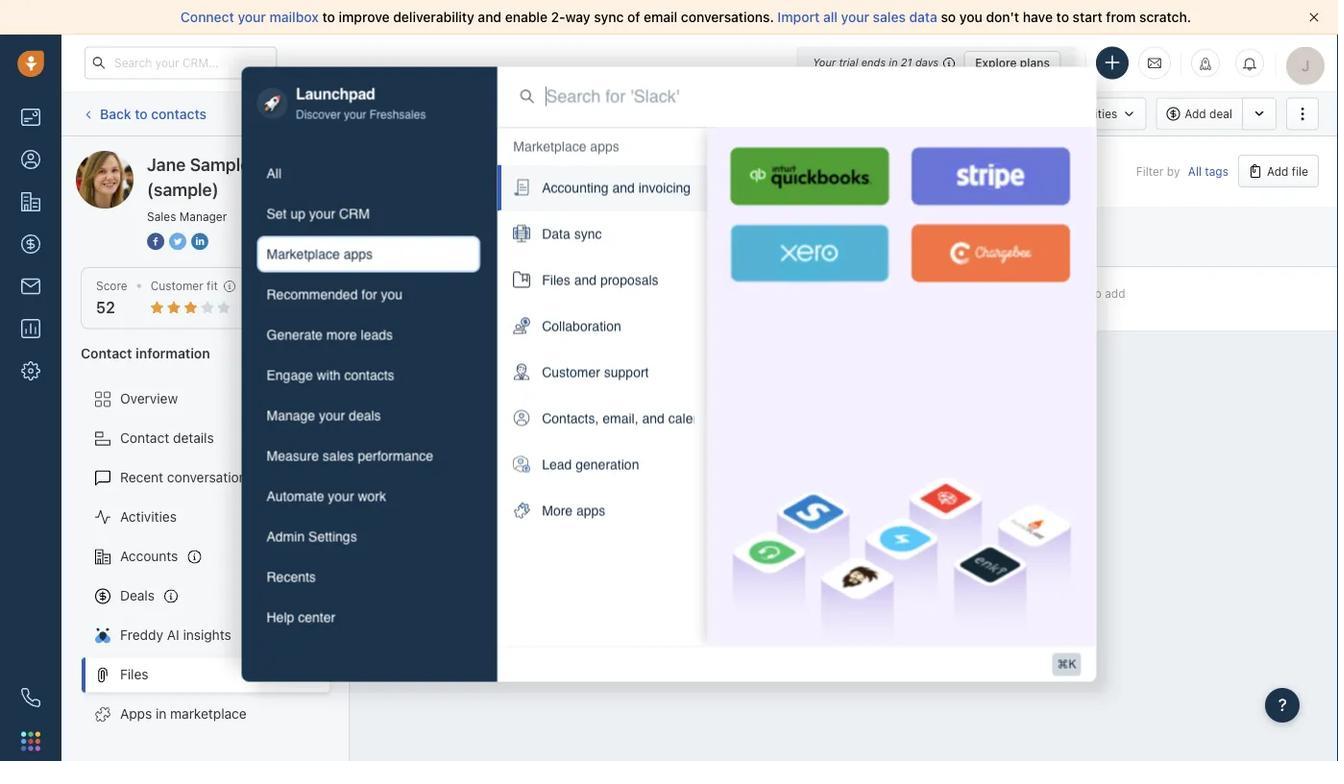 Task type: describe. For each thing, give the bounding box(es) containing it.
how to attach files to contacts? link
[[413, 289, 590, 309]]

and right email, at the bottom
[[642, 411, 665, 426]]

phone image
[[21, 688, 40, 707]]

Search for 'Slack' field
[[546, 84, 1074, 109]]

click to add
[[1061, 287, 1126, 300]]

you inside button
[[381, 287, 403, 302]]

file type
[[765, 224, 814, 235]]

all tags link
[[1189, 164, 1229, 178]]

your
[[813, 56, 836, 69]]

plans
[[1020, 56, 1050, 69]]

set up your crm
[[267, 206, 370, 222]]

file for file type
[[765, 224, 786, 235]]

manager
[[180, 209, 227, 223]]

trial
[[839, 56, 859, 69]]

customer fit
[[151, 279, 218, 293]]

marketplace apps inside list of options 'list box'
[[513, 139, 620, 154]]

updates available. click to refresh.
[[615, 107, 804, 120]]

freshsales
[[370, 108, 426, 122]]

52 button
[[96, 299, 115, 317]]

proposals
[[601, 272, 659, 288]]

jane
[[147, 154, 186, 174]]

back
[[100, 106, 131, 121]]

insights
[[183, 627, 231, 643]]

connect your mailbox to improve deliverability and enable 2-way sync of email conversations. import all your sales data so you don't have to start from scratch.
[[181, 9, 1192, 25]]

apps inside button
[[344, 247, 373, 262]]

have
[[1023, 9, 1053, 25]]

accounting and invoicing
[[542, 180, 691, 195]]

phone element
[[12, 678, 50, 717]]

21
[[901, 56, 913, 69]]

to left start
[[1057, 9, 1070, 25]]

sales activities
[[1037, 107, 1118, 121]]

lead
[[542, 457, 572, 472]]

email
[[644, 9, 678, 25]]

owner
[[666, 232, 703, 243]]

list of options list box
[[498, 127, 720, 534]]

help center button
[[257, 599, 481, 636]]

tags
[[1205, 164, 1229, 178]]

manage
[[267, 408, 315, 423]]

2 - from the left
[[869, 292, 874, 306]]

marketplace apps heading inside list of options 'list box'
[[513, 137, 620, 156]]

so
[[941, 9, 956, 25]]

(sample)
[[147, 179, 219, 199]]

Search your CRM... text field
[[85, 47, 277, 79]]

customer support
[[542, 365, 649, 380]]

accounting
[[542, 180, 609, 195]]

mailbox
[[270, 9, 319, 25]]

recents button
[[257, 559, 481, 595]]

files for files and proposals
[[542, 272, 571, 288]]

added on
[[962, 224, 1015, 235]]

data
[[910, 9, 938, 25]]

leads
[[361, 327, 393, 343]]

⌘
[[1058, 658, 1069, 671]]

marketplace inside heading
[[513, 139, 587, 154]]

freddy
[[120, 627, 163, 643]]

don't
[[986, 9, 1020, 25]]

filter by all tags
[[1137, 164, 1229, 178]]

to right mailbox
[[322, 9, 335, 25]]

contact details
[[120, 430, 214, 446]]

john
[[666, 292, 692, 306]]

and left enable
[[478, 9, 502, 25]]

add
[[1105, 287, 1126, 300]]

add for add deal
[[1185, 107, 1207, 121]]

work
[[358, 489, 386, 504]]

measure sales performance button
[[257, 438, 481, 474]]

all
[[824, 9, 838, 25]]

activities
[[120, 509, 177, 525]]

file for file size
[[863, 231, 884, 242]]

and up contacts? at the top left
[[574, 272, 597, 288]]

your trial ends in 21 days
[[813, 56, 939, 69]]

tags
[[1061, 231, 1088, 242]]

support
[[604, 365, 649, 380]]

0 horizontal spatial in
[[156, 706, 167, 722]]

marketplace inside button
[[267, 247, 340, 262]]

52
[[96, 299, 115, 317]]

updates
[[615, 107, 660, 120]]

measure sales performance
[[267, 448, 433, 464]]

ends
[[862, 56, 886, 69]]

all button
[[257, 155, 481, 192]]

calendar
[[669, 411, 720, 426]]

contact information
[[81, 345, 210, 361]]

sales inside button
[[323, 448, 354, 464]]

how
[[413, 290, 438, 304]]

0 vertical spatial in
[[889, 56, 898, 69]]

contacts for back to contacts
[[151, 106, 207, 121]]

sales manager
[[147, 209, 227, 223]]

to left "refresh."
[[748, 107, 758, 120]]

facebook circled image
[[147, 231, 164, 251]]

way
[[566, 9, 591, 25]]

marketplace
[[170, 706, 247, 722]]

more apps
[[542, 503, 606, 518]]

contacts,
[[542, 411, 599, 426]]

import
[[778, 9, 820, 25]]

email,
[[603, 411, 639, 426]]

score 52
[[96, 279, 128, 317]]

all inside "all" button
[[267, 166, 282, 181]]

sales for sales manager
[[147, 209, 176, 223]]

contact for contact details
[[120, 430, 169, 446]]

files for files
[[120, 667, 149, 682]]



Task type: vqa. For each thing, say whether or not it's contained in the screenshot.
Call
yes



Task type: locate. For each thing, give the bounding box(es) containing it.
your
[[238, 9, 266, 25], [841, 9, 870, 25], [344, 108, 366, 122], [309, 206, 335, 222], [319, 408, 345, 423], [328, 489, 354, 504]]

0 vertical spatial contacts
[[151, 106, 207, 121]]

customer inside list of options 'list box'
[[542, 365, 601, 380]]

1 vertical spatial sales
[[147, 209, 176, 223]]

contacts down search your crm... text field
[[151, 106, 207, 121]]

ai
[[167, 627, 179, 643]]

launchpad discover your freshsales
[[296, 85, 426, 122]]

1 horizontal spatial sales
[[873, 9, 906, 25]]

recommended
[[267, 287, 358, 302]]

1 horizontal spatial file
[[863, 231, 884, 242]]

sync inside list of options 'list box'
[[574, 226, 602, 242]]

to right files
[[521, 290, 532, 304]]

recent conversations
[[120, 470, 254, 485]]

with
[[317, 368, 341, 383]]

add left 'deal'
[[1185, 107, 1207, 121]]

customer for customer support
[[542, 365, 601, 380]]

all right by
[[1189, 164, 1202, 178]]

admin settings button
[[257, 519, 481, 555]]

automate
[[267, 489, 324, 504]]

your inside launchpad discover your freshsales
[[344, 108, 366, 122]]

files up apps
[[120, 667, 149, 682]]

1 horizontal spatial all
[[1189, 164, 1202, 178]]

your inside the automate your work button
[[328, 489, 354, 504]]

-
[[863, 292, 869, 306], [869, 292, 874, 306]]

admin
[[267, 529, 305, 544]]

0 horizontal spatial contacts
[[151, 106, 207, 121]]

customer left fit
[[151, 279, 203, 293]]

contacts inside button
[[344, 368, 395, 383]]

jane sampleton (sample)
[[147, 154, 277, 199]]

email image
[[1148, 55, 1162, 71]]

1 horizontal spatial files
[[542, 272, 571, 288]]

manage your deals button
[[257, 397, 481, 434]]

improve
[[339, 9, 390, 25]]

contacts
[[151, 106, 207, 121], [344, 368, 395, 383]]

details
[[173, 430, 214, 446]]

automate your work
[[267, 489, 386, 504]]

0 vertical spatial you
[[960, 9, 983, 25]]

to right how
[[441, 290, 452, 304]]

file
[[1292, 164, 1309, 178]]

1 horizontal spatial click
[[1061, 287, 1088, 300]]

1 horizontal spatial in
[[889, 56, 898, 69]]

1 vertical spatial contacts
[[344, 368, 395, 383]]

1 vertical spatial files
[[120, 667, 149, 682]]

add file
[[1267, 164, 1309, 178]]

1 horizontal spatial customer
[[542, 365, 601, 380]]

0 horizontal spatial sales
[[147, 209, 176, 223]]

engage with contacts
[[267, 368, 395, 383]]

from
[[1107, 9, 1136, 25]]

and left invoicing
[[613, 180, 635, 195]]

freshworks switcher image
[[21, 732, 40, 751]]

0 vertical spatial click
[[718, 107, 744, 120]]

1 horizontal spatial add
[[1267, 164, 1289, 178]]

call
[[663, 107, 684, 121]]

you right for
[[381, 287, 403, 302]]

0 horizontal spatial customer
[[151, 279, 203, 293]]

settings
[[309, 529, 357, 544]]

0 horizontal spatial all
[[267, 166, 282, 181]]

0 horizontal spatial sales
[[323, 448, 354, 464]]

data sync
[[542, 226, 602, 242]]

1 vertical spatial click
[[1061, 287, 1088, 300]]

menu
[[708, 128, 1097, 646]]

1 vertical spatial sales
[[323, 448, 354, 464]]

attach
[[455, 290, 491, 304]]

1 horizontal spatial you
[[960, 9, 983, 25]]

tab list containing all
[[257, 155, 481, 636]]

press-command-k-to-open-and-close element
[[1053, 653, 1082, 676]]

customer up 'contacts,'
[[542, 365, 601, 380]]

1 vertical spatial sync
[[574, 226, 602, 242]]

1 vertical spatial customer
[[542, 365, 601, 380]]

activities
[[1069, 107, 1118, 121]]

center
[[298, 610, 335, 625]]

name
[[369, 232, 399, 243]]

your inside manage your deals 'button'
[[319, 408, 345, 423]]

discover
[[296, 108, 341, 122]]

sync left of
[[594, 9, 624, 25]]

contact up recent
[[120, 430, 169, 446]]

file left type
[[765, 224, 786, 235]]

2-
[[551, 9, 566, 25]]

sales left the activities at the top
[[1037, 107, 1066, 121]]

your inside set up your crm button
[[309, 206, 335, 222]]

customer
[[151, 279, 203, 293], [542, 365, 601, 380]]

0 vertical spatial contact
[[81, 345, 132, 361]]

recents
[[267, 569, 316, 585]]

in right apps
[[156, 706, 167, 722]]

freddy ai insights
[[120, 627, 231, 643]]

manage your deals
[[267, 408, 381, 423]]

days
[[916, 56, 939, 69]]

up
[[291, 206, 306, 222]]

recommended for you
[[267, 287, 403, 302]]

your left deals
[[319, 408, 345, 423]]

your left mailbox
[[238, 9, 266, 25]]

sales activities button
[[1008, 98, 1156, 130], [1008, 98, 1147, 130]]

import all your sales data link
[[778, 9, 941, 25]]

overview
[[120, 391, 178, 407]]

marketplace apps heading
[[513, 137, 620, 156], [513, 137, 620, 156]]

⌘ k
[[1058, 658, 1077, 671]]

conversations
[[167, 470, 254, 485]]

0 horizontal spatial you
[[381, 287, 403, 302]]

your down "launchpad"
[[344, 108, 366, 122]]

1 horizontal spatial sales
[[1037, 107, 1066, 121]]

engage
[[267, 368, 313, 383]]

measure
[[267, 448, 319, 464]]

files up contacts? at the top left
[[542, 272, 571, 288]]

0 vertical spatial sync
[[594, 9, 624, 25]]

scratch.
[[1140, 9, 1192, 25]]

connect
[[181, 9, 234, 25]]

launchpad
[[296, 85, 375, 102]]

sales
[[1037, 107, 1066, 121], [147, 209, 176, 223]]

contact down 52 button
[[81, 345, 132, 361]]

1 - from the left
[[863, 292, 869, 306]]

0 vertical spatial files
[[542, 272, 571, 288]]

contact for contact information
[[81, 345, 132, 361]]

filter
[[1137, 164, 1164, 178]]

1 vertical spatial add
[[1267, 164, 1289, 178]]

customer for customer fit
[[151, 279, 203, 293]]

on
[[1000, 224, 1015, 235]]

contacts?
[[535, 290, 590, 304]]

email button
[[556, 98, 625, 130]]

click right available.
[[718, 107, 744, 120]]

0 horizontal spatial files
[[120, 667, 149, 682]]

mng settings image
[[311, 349, 325, 362]]

generation
[[576, 457, 639, 472]]

files and proposals
[[542, 272, 659, 288]]

0 vertical spatial add
[[1185, 107, 1207, 121]]

contact
[[81, 345, 132, 361], [120, 430, 169, 446]]

marketplace apps button
[[257, 236, 481, 273]]

contacts down generate more leads button in the top of the page
[[344, 368, 395, 383]]

0 vertical spatial sales
[[1037, 107, 1066, 121]]

sales up automate your work
[[323, 448, 354, 464]]

1 vertical spatial contact
[[120, 430, 169, 446]]

sales left data
[[873, 9, 906, 25]]

add left file
[[1267, 164, 1289, 178]]

marketplace apps
[[513, 139, 620, 154], [513, 139, 620, 154], [267, 247, 373, 262]]

linkedin circled image
[[191, 231, 209, 251]]

apps
[[590, 139, 620, 154], [590, 139, 620, 154], [344, 247, 373, 262], [577, 503, 606, 518]]

file left size
[[863, 231, 884, 242]]

tab list
[[257, 155, 481, 636]]

apps
[[120, 706, 152, 722]]

call button
[[634, 98, 693, 130]]

and
[[478, 9, 502, 25], [613, 180, 635, 195], [574, 272, 597, 288], [642, 411, 665, 426]]

0 horizontal spatial file
[[765, 224, 786, 235]]

to left add at the right of the page
[[1091, 287, 1102, 300]]

add deal button
[[1156, 98, 1243, 130]]

twitter circled image
[[169, 231, 186, 251]]

you right so at the right top
[[960, 9, 983, 25]]

generate
[[267, 327, 323, 343]]

file
[[765, 224, 786, 235], [863, 231, 884, 242]]

type
[[788, 224, 814, 235]]

add for add file
[[1267, 164, 1289, 178]]

click left add at the right of the page
[[1061, 287, 1088, 300]]

contacts for engage with contacts
[[344, 368, 395, 383]]

sync right data
[[574, 226, 602, 242]]

information
[[136, 345, 210, 361]]

size
[[887, 231, 909, 242]]

smith
[[695, 292, 727, 306]]

invoicing
[[639, 180, 691, 195]]

in left 21
[[889, 56, 898, 69]]

generate more leads
[[267, 327, 393, 343]]

to
[[322, 9, 335, 25], [1057, 9, 1070, 25], [135, 106, 148, 121], [748, 107, 758, 120], [1091, 287, 1102, 300], [441, 290, 452, 304], [521, 290, 532, 304]]

0 vertical spatial sales
[[873, 9, 906, 25]]

sync
[[594, 9, 624, 25], [574, 226, 602, 242]]

for
[[362, 287, 377, 302]]

back to contacts link
[[81, 99, 208, 129]]

apps inside heading
[[590, 139, 620, 154]]

conversations.
[[681, 9, 774, 25]]

files inside list of options 'list box'
[[542, 272, 571, 288]]

to right back
[[135, 106, 148, 121]]

close image
[[1310, 12, 1319, 22]]

all up set
[[267, 166, 282, 181]]

your left work at the bottom of page
[[328, 489, 354, 504]]

0 horizontal spatial add
[[1185, 107, 1207, 121]]

back to contacts
[[100, 106, 207, 121]]

file size
[[863, 231, 909, 242]]

sales up facebook circled icon
[[147, 209, 176, 223]]

sales for sales activities
[[1037, 107, 1066, 121]]

add file button
[[1239, 155, 1319, 187]]

score
[[96, 279, 128, 293]]

recent
[[120, 470, 163, 485]]

data
[[542, 226, 571, 242]]

0 vertical spatial customer
[[151, 279, 203, 293]]

1 horizontal spatial contacts
[[344, 368, 395, 383]]

marketplace apps inside button
[[267, 247, 373, 262]]

engage with contacts button
[[257, 357, 481, 394]]

lead generation
[[542, 457, 639, 472]]

explore
[[976, 56, 1017, 69]]

0 horizontal spatial click
[[718, 107, 744, 120]]

1 vertical spatial you
[[381, 287, 403, 302]]

your right up
[[309, 206, 335, 222]]

deals
[[120, 588, 155, 604]]

your right all at the top of the page
[[841, 9, 870, 25]]

1 vertical spatial in
[[156, 706, 167, 722]]



